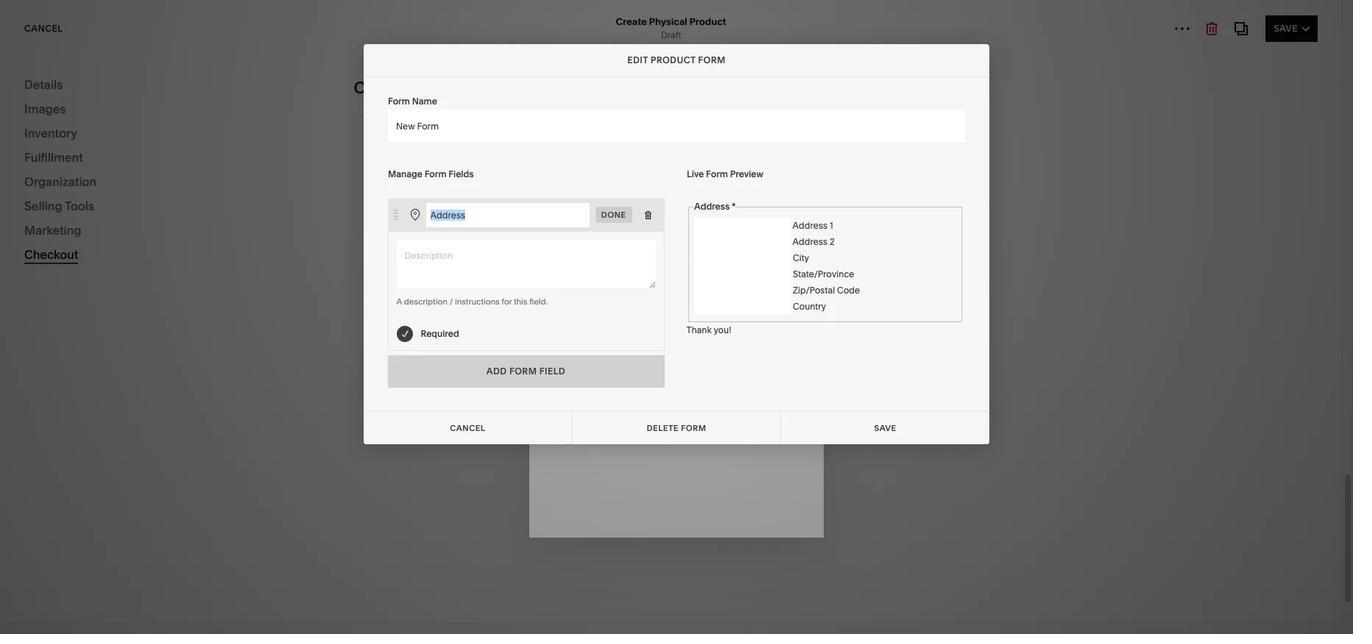 Task type: locate. For each thing, give the bounding box(es) containing it.
in
[[720, 8, 728, 19], [1055, 112, 1065, 127]]

0 horizontal spatial publish
[[562, 8, 593, 19]]

marketing up contacts
[[24, 270, 81, 284]]

1 started from the left
[[431, 575, 472, 586]]

add down the preview
[[760, 192, 781, 207]]

create inside create physical product draft
[[616, 15, 647, 27]]

your left "inventory."
[[386, 175, 404, 186]]

products for products
[[32, 145, 77, 158]]

to inside manage projects and invoice clients manage the details needed to deliver a professional service experience.
[[1119, 296, 1130, 311]]

help
[[24, 496, 51, 511]]

subscription up choose
[[316, 290, 379, 303]]

this left done
[[554, 208, 574, 223]]

publish left product,
[[562, 8, 593, 19]]

0 vertical spatial product
[[690, 15, 726, 27]]

1 horizontal spatial when
[[520, 8, 543, 19]]

to inside payments add a way to get paid.
[[361, 240, 370, 251]]

get for sell live, scheduled services, coaching appointments or classes
[[911, 575, 930, 586]]

1 vertical spatial products
[[316, 160, 361, 173]]

1 vertical spatial edit
[[628, 54, 648, 66]]

0 horizontal spatial acuity
[[24, 349, 60, 364]]

0 horizontal spatial you
[[545, 8, 560, 19]]

a left way
[[336, 240, 341, 251]]

tara schultz tarashultz49@gmail.com
[[59, 544, 161, 567]]

1 vertical spatial manage
[[963, 275, 1009, 290]]

0 horizontal spatial get started button
[[410, 568, 472, 594]]

scheduling up scheduled
[[950, 504, 1013, 518]]

1 vertical spatial in
[[1055, 112, 1065, 127]]

add inside payments add a way to get paid.
[[316, 240, 334, 251]]

asset library link
[[24, 442, 163, 460]]

selling down invoicing
[[32, 245, 66, 258]]

1 vertical spatial custom
[[371, 178, 409, 191]]

0 horizontal spatial and
[[347, 369, 363, 380]]

their inside collect information when customers add this to their cart.
[[591, 208, 617, 223]]

selling tools up invoicing
[[24, 199, 94, 214]]

live form preview
[[687, 169, 764, 180]]

edit down create physical product draft
[[628, 54, 648, 66]]

0 vertical spatial for
[[1014, 253, 1030, 261]]

a left the skill at left
[[645, 524, 652, 539]]

thank you!
[[687, 325, 732, 336]]

0 vertical spatial you
[[545, 8, 560, 19]]

a description / instructions for this field.
[[397, 297, 548, 307]]

products inside products link
[[32, 145, 77, 158]]

selling tools down invoicing
[[32, 245, 94, 258]]

2 horizontal spatial when
[[664, 192, 694, 207]]

when down fields
[[452, 193, 475, 204]]

days
[[1005, 112, 1031, 127]]

manage down suggested
[[963, 275, 1009, 290]]

manage down custom button
[[388, 169, 423, 180]]

0 vertical spatial checkout
[[354, 78, 428, 98]]

updating
[[414, 8, 451, 19]]

1 horizontal spatial products
[[316, 160, 361, 173]]

1 vertical spatial add
[[316, 240, 334, 251]]

a left topic
[[427, 541, 434, 555]]

acuity down analytics
[[24, 349, 60, 364]]

subscribe button
[[963, 180, 1016, 207]]

1 horizontal spatial information
[[596, 192, 661, 207]]

None text field
[[388, 110, 965, 142], [426, 203, 590, 227], [695, 218, 791, 234], [695, 234, 791, 251], [695, 251, 791, 267], [388, 110, 965, 142], [426, 203, 590, 227], [695, 218, 791, 234], [695, 234, 791, 251], [695, 251, 791, 267]]

1 horizontal spatial in
[[1055, 112, 1065, 127]]

website
[[24, 91, 70, 106]]

for right instructions
[[502, 297, 512, 307]]

and up details
[[1061, 275, 1083, 290]]

a left the recurring
[[463, 238, 468, 249]]

1 horizontal spatial checkout
[[354, 78, 428, 98]]

started down the classes
[[932, 575, 974, 586]]

0 horizontal spatial edit
[[628, 54, 648, 66]]

your left site.
[[1188, 153, 1212, 168]]

form right new
[[693, 300, 718, 310]]

1 vertical spatial subscription
[[316, 290, 379, 303]]

address down the address 1
[[793, 237, 828, 248]]

1 horizontal spatial their
[[591, 208, 617, 223]]

custom inside custom forms collect information when customers add this to their cart.
[[371, 178, 409, 191]]

you
[[545, 8, 560, 19], [1032, 253, 1049, 261]]

your right up
[[329, 96, 364, 116]]

0 vertical spatial in
[[720, 8, 728, 19]]

products add products to your inventory.
[[316, 160, 447, 186]]

website link
[[24, 91, 163, 108]]

1 horizontal spatial your
[[386, 175, 404, 186]]

2 started from the left
[[932, 575, 974, 586]]

selling up set
[[255, 25, 322, 50]]

when down live
[[664, 192, 694, 207]]

1 vertical spatial cancel
[[450, 423, 486, 434]]

preview
[[730, 169, 764, 180]]

choose
[[316, 304, 349, 316]]

1 horizontal spatial get
[[911, 575, 930, 586]]

0 vertical spatial manage
[[388, 169, 423, 180]]

create inside collect information when customers add this to their cart. dialog
[[635, 300, 669, 310]]

1 marketing from the top
[[24, 223, 81, 238]]

1 horizontal spatial you
[[1032, 253, 1049, 261]]

or inside online course create a guided series of lessons to teach a skill or educate on a topic
[[679, 524, 690, 539]]

1 horizontal spatial collect
[[554, 192, 594, 207]]

add down payments
[[316, 240, 334, 251]]

collect information when customers add this to their cart.
[[554, 192, 781, 223]]

products down inventory
[[32, 145, 77, 158]]

when
[[963, 153, 996, 168]]

0 vertical spatial custom
[[371, 133, 409, 147]]

this up draft
[[672, 8, 687, 19]]

or right "appointments"
[[1208, 524, 1220, 539]]

create for new
[[635, 300, 669, 310]]

suggested for you
[[963, 253, 1049, 261]]

zip/postal
[[793, 285, 836, 296]]

add for products
[[316, 175, 334, 186]]

create left the 'physical'
[[616, 15, 647, 27]]

live
[[331, 369, 345, 380]]

description
[[404, 297, 448, 307]]

1 horizontal spatial add
[[760, 192, 781, 207]]

asset
[[24, 443, 56, 458]]

get started down topic
[[410, 575, 472, 586]]

2 vertical spatial address
[[793, 237, 828, 248]]

sell
[[380, 449, 407, 469]]

0 horizontal spatial information
[[403, 193, 450, 204]]

2 vertical spatial on
[[410, 541, 424, 555]]

edit site button
[[1217, 24, 1276, 51]]

customers right charge
[[404, 238, 448, 249]]

edit for edit product form
[[628, 54, 648, 66]]

and right the live at the left bottom
[[347, 369, 363, 380]]

1 horizontal spatial get started button
[[911, 568, 974, 594]]

a
[[595, 8, 600, 19], [463, 238, 468, 249], [336, 240, 341, 251], [1173, 296, 1180, 311], [351, 304, 356, 316], [450, 524, 457, 539], [645, 524, 652, 539], [427, 541, 434, 555]]

your
[[329, 96, 364, 116], [1188, 153, 1212, 168], [386, 175, 404, 186]]

create left new
[[635, 300, 669, 310]]

settings
[[24, 469, 71, 484]]

this inside custom forms collect information when customers add this to their cart.
[[542, 193, 557, 204]]

acuity inside the acuity scheduling sell live, scheduled services, coaching appointments or classes
[[911, 504, 947, 518]]

checkout down invoicing
[[24, 247, 78, 262]]

0 vertical spatial scheduling
[[63, 349, 126, 364]]

form name
[[388, 96, 437, 107]]

when you're ready, subscribe to publish your site.
[[963, 153, 1238, 168]]

cart. inside collect information when customers add this to their cart.
[[619, 208, 644, 223]]

address 2
[[793, 237, 835, 248]]

1 horizontal spatial started
[[932, 575, 974, 586]]

publish
[[562, 8, 593, 19], [1144, 153, 1185, 168]]

1 horizontal spatial acuity
[[911, 504, 947, 518]]

0 horizontal spatial for
[[502, 297, 512, 307]]

contacts link
[[24, 295, 163, 313]]

1 horizontal spatial customers
[[477, 193, 522, 204]]

tools up invoicing link on the top of the page
[[65, 199, 94, 214]]

1 get from the left
[[410, 575, 428, 586]]

publish left site.
[[1144, 153, 1185, 168]]

0 vertical spatial create
[[616, 15, 647, 27]]

1 vertical spatial their
[[591, 208, 617, 223]]

custom up products add products to your inventory.
[[371, 133, 409, 147]]

tools
[[65, 199, 94, 214], [68, 245, 94, 258]]

marketing
[[24, 223, 81, 238], [24, 270, 81, 284]]

a inside manage projects and invoice clients manage the details needed to deliver a professional service experience.
[[1173, 296, 1180, 311]]

0 horizontal spatial products
[[32, 145, 77, 158]]

1 horizontal spatial on
[[450, 238, 461, 249]]

manage up service
[[963, 296, 1009, 311]]

address left '*'
[[695, 201, 730, 212]]

scheduling for acuity scheduling sell live, scheduled services, coaching appointments or classes
[[950, 504, 1013, 518]]

in right the feature
[[720, 8, 728, 19]]

scheduling down analytics link at the left
[[63, 349, 126, 364]]

1 vertical spatial checkout
[[24, 247, 78, 262]]

0 horizontal spatial cart.
[[591, 193, 609, 204]]

custom left forms
[[371, 178, 409, 191]]

forms
[[412, 178, 442, 191]]

started for a
[[431, 575, 472, 586]]

or inside the acuity scheduling sell live, scheduled services, coaching appointments or classes
[[1208, 524, 1220, 539]]

custom forms collect information when customers add this to their cart.
[[371, 178, 609, 204]]

1 vertical spatial scheduling
[[950, 504, 1013, 518]]

0 horizontal spatial checkout
[[24, 247, 78, 262]]

get started for acuity scheduling sell live, scheduled services, coaching appointments or classes
[[911, 575, 974, 586]]

products up products
[[316, 160, 361, 173]]

subscription up the paid. at the top of the page
[[371, 223, 432, 236]]

1 vertical spatial and
[[347, 369, 363, 380]]

information down forms
[[403, 193, 450, 204]]

1 vertical spatial address
[[793, 220, 828, 231]]

0 horizontal spatial started
[[431, 575, 472, 586]]

tools up 'marketing' link
[[68, 245, 94, 258]]

products inside products add products to your inventory.
[[316, 160, 361, 173]]

services,
[[1021, 524, 1070, 539]]

0 vertical spatial and
[[1061, 275, 1083, 290]]

selling down images
[[24, 118, 62, 133]]

2 or from the left
[[1208, 524, 1220, 539]]

selling
[[255, 25, 322, 50], [24, 118, 62, 133], [24, 199, 62, 214], [32, 245, 66, 258]]

information inside custom forms collect information when customers add this to their cart.
[[403, 193, 450, 204]]

appointments
[[1128, 524, 1206, 539]]

get started button down the classes
[[911, 568, 974, 594]]

details
[[24, 77, 63, 92]]

0 vertical spatial their
[[570, 193, 589, 204]]

on inside subscription charge customers on a recurring basis.
[[450, 238, 461, 249]]

customers inside collect information when customers add this to their cart.
[[697, 192, 757, 207]]

0 vertical spatial subscription
[[371, 223, 432, 236]]

project
[[963, 347, 1005, 358]]

0 vertical spatial add
[[316, 175, 334, 186]]

0 horizontal spatial in
[[720, 8, 728, 19]]

started
[[431, 575, 472, 586], [932, 575, 974, 586]]

or right the skill at left
[[679, 524, 690, 539]]

1 custom from the top
[[371, 133, 409, 147]]

1 vertical spatial acuity
[[911, 504, 947, 518]]

1 or from the left
[[679, 524, 690, 539]]

a
[[397, 297, 402, 307]]

0 horizontal spatial get
[[410, 575, 428, 586]]

0 horizontal spatial add
[[524, 193, 540, 204]]

0 horizontal spatial your
[[329, 96, 364, 116]]

product inside create physical product draft
[[690, 15, 726, 27]]

2 horizontal spatial customers
[[697, 192, 757, 207]]

when right accounts
[[520, 8, 543, 19]]

customers down live form preview
[[697, 192, 757, 207]]

2 get from the left
[[911, 575, 930, 586]]

2 get started from the left
[[911, 575, 974, 586]]

2 horizontal spatial your
[[1188, 153, 1212, 168]]

address up address 2
[[793, 220, 828, 231]]

management
[[1008, 347, 1077, 358]]

add up basis.
[[524, 193, 540, 204]]

2 custom from the top
[[371, 178, 409, 191]]

1 vertical spatial product
[[651, 54, 696, 66]]

acuity scheduling
[[24, 349, 126, 364]]

custom for custom forms collect information when customers add this to their cart.
[[371, 178, 409, 191]]

information
[[596, 192, 661, 207], [403, 193, 450, 204]]

selling link
[[24, 117, 163, 135]]

1 vertical spatial create
[[635, 300, 669, 310]]

manage form fields
[[388, 169, 474, 180]]

analytics link
[[24, 322, 163, 339]]

add left products
[[316, 175, 334, 186]]

0 horizontal spatial when
[[452, 193, 475, 204]]

2 get started button from the left
[[911, 568, 974, 594]]

acuity scheduling sell live, scheduled services, coaching appointments or classes
[[911, 504, 1220, 555]]

you up projects
[[1032, 253, 1049, 261]]

subscription choose a subscription plan.
[[316, 290, 432, 316]]

cancel button
[[24, 15, 63, 42]]

site
[[1248, 32, 1268, 43]]

get started button for online course create a guided series of lessons to teach a skill or educate on a topic
[[410, 568, 472, 594]]

0 vertical spatial acuity
[[24, 349, 60, 364]]

0 vertical spatial publish
[[562, 8, 593, 19]]

get down online
[[410, 575, 428, 586]]

0 horizontal spatial collect
[[371, 193, 400, 204]]

customers up the recurring
[[477, 193, 522, 204]]

on left the recurring
[[450, 238, 461, 249]]

subscription for subscription choose a subscription plan.
[[316, 290, 379, 303]]

1 vertical spatial on
[[450, 238, 461, 249]]

information inside collect information when customers add this to their cart.
[[596, 192, 661, 207]]

on right turn
[[659, 8, 670, 19]]

for up projects
[[1014, 253, 1030, 261]]

0 horizontal spatial scheduling
[[63, 349, 126, 364]]

subscription
[[358, 304, 410, 316]]

address
[[695, 201, 730, 212], [793, 220, 828, 231], [793, 237, 828, 248]]

0 horizontal spatial on
[[410, 541, 424, 555]]

1 horizontal spatial scheduling
[[950, 504, 1013, 518]]

get started down the classes
[[911, 575, 974, 586]]

you right accounts
[[545, 8, 560, 19]]

coaching
[[1073, 524, 1125, 539]]

products for products add products to your inventory.
[[316, 160, 361, 173]]

get started button down topic
[[410, 568, 472, 594]]

subscription inside subscription charge customers on a recurring basis.
[[371, 223, 432, 236]]

create new form
[[635, 300, 718, 310]]

0%
[[885, 108, 898, 119]]

scheduling inside the acuity scheduling sell live, scheduled services, coaching appointments or classes
[[950, 504, 1013, 518]]

their
[[570, 193, 589, 204], [591, 208, 617, 223]]

more
[[272, 449, 313, 469]]

in right the left
[[1055, 112, 1065, 127]]

1 vertical spatial marketing
[[24, 270, 81, 284]]

product right the 'physical'
[[690, 15, 726, 27]]

a left product,
[[595, 8, 600, 19]]

marketing down discounts
[[24, 223, 81, 238]]

settings link
[[24, 469, 163, 486]]

marketing link
[[24, 269, 163, 286]]

you!
[[714, 325, 732, 336]]

1 get started from the left
[[410, 575, 472, 586]]

a inside subscription charge customers on a recurring basis.
[[463, 238, 468, 249]]

information up done
[[596, 192, 661, 207]]

fulfillment
[[24, 150, 83, 165]]

0 vertical spatial selling tools
[[24, 199, 94, 214]]

form left fields
[[425, 169, 447, 180]]

customers
[[697, 192, 757, 207], [477, 193, 522, 204], [404, 238, 448, 249]]

2 vertical spatial create
[[410, 524, 447, 539]]

get down the classes
[[911, 575, 930, 586]]

this up description text box
[[542, 193, 557, 204]]

add inside products add products to your inventory.
[[316, 175, 334, 186]]

edit left site
[[1225, 32, 1245, 43]]

a right choose
[[351, 304, 356, 316]]

create physical product draft
[[616, 15, 726, 41]]

edit inside button
[[1225, 32, 1245, 43]]

1 horizontal spatial get started
[[911, 575, 974, 586]]

checkout up custom button
[[354, 78, 428, 98]]

product down draft
[[651, 54, 696, 66]]

inventory.
[[407, 175, 447, 186]]

asset library
[[24, 443, 98, 458]]

2 horizontal spatial on
[[659, 8, 670, 19]]

edit site
[[1225, 32, 1268, 43]]

started down topic
[[431, 575, 472, 586]]

social
[[453, 8, 478, 19]]

1 vertical spatial publish
[[1144, 153, 1185, 168]]

and
[[1061, 275, 1083, 290], [347, 369, 363, 380]]

deliver
[[1133, 296, 1170, 311]]

payments
[[316, 225, 365, 238]]

0 vertical spatial address
[[695, 201, 730, 212]]

form down the feature
[[698, 54, 726, 66]]

a inside the subscription choose a subscription plan.
[[351, 304, 356, 316]]

custom
[[371, 133, 409, 147], [371, 178, 409, 191]]

form left field
[[510, 366, 537, 377]]

on left topic
[[410, 541, 424, 555]]

create down online
[[410, 524, 447, 539]]

when inside collect information when customers add this to their cart.
[[664, 192, 694, 207]]

acuity up 'sell'
[[911, 504, 947, 518]]

collect
[[554, 192, 594, 207], [371, 193, 400, 204]]

1 get started button from the left
[[410, 568, 472, 594]]

1 horizontal spatial cancel
[[450, 423, 486, 434]]

add left field
[[487, 366, 507, 377]]

0 horizontal spatial or
[[679, 524, 690, 539]]

a right deliver
[[1173, 296, 1180, 311]]

address for address 1
[[793, 220, 828, 231]]

manage for manage projects and invoice clients manage the details needed to deliver a professional service experience.
[[963, 275, 1009, 290]]

subscription inside the subscription choose a subscription plan.
[[316, 290, 379, 303]]

None button
[[573, 412, 781, 445], [782, 412, 990, 445], [573, 412, 781, 445], [782, 412, 990, 445]]

a up topic
[[450, 524, 457, 539]]

0 horizontal spatial their
[[570, 193, 589, 204]]

country
[[793, 301, 827, 312]]

None text field
[[695, 267, 791, 283], [695, 283, 791, 299], [695, 299, 791, 315], [695, 267, 791, 283], [695, 283, 791, 299], [695, 299, 791, 315]]

site.
[[1215, 153, 1238, 168]]

0 horizontal spatial get started
[[410, 575, 472, 586]]

0 vertical spatial cart.
[[591, 193, 609, 204]]

1 horizontal spatial edit
[[1225, 32, 1245, 43]]

experience.
[[1006, 312, 1072, 327]]

0 horizontal spatial customers
[[404, 238, 448, 249]]



Task type: vqa. For each thing, say whether or not it's contained in the screenshot.
the 30
no



Task type: describe. For each thing, give the bounding box(es) containing it.
enable
[[383, 8, 411, 19]]

to inside online course create a guided series of lessons to teach a skill or educate on a topic
[[597, 524, 608, 539]]

add for payments
[[316, 240, 334, 251]]

Description text field
[[397, 240, 656, 289]]

2
[[830, 237, 835, 248]]

projects
[[1012, 275, 1059, 290]]

this left field.
[[514, 297, 528, 307]]

acuity scheduling link
[[24, 348, 163, 366]]

1 vertical spatial tools
[[68, 245, 94, 258]]

1 horizontal spatial for
[[1014, 253, 1030, 261]]

images
[[24, 102, 66, 116]]

save
[[1274, 22, 1298, 34]]

1 vertical spatial for
[[502, 297, 512, 307]]

form left name
[[388, 96, 410, 107]]

button
[[412, 133, 444, 147]]

payments add a way to get paid.
[[316, 225, 408, 251]]

address for address *
[[695, 201, 730, 212]]

zip/postal code
[[793, 285, 861, 296]]

subscription for subscription charge customers on a recurring basis.
[[371, 223, 432, 236]]

to inside collect information when customers add this to their cart.
[[577, 208, 588, 223]]

custom for custom button
[[371, 133, 409, 147]]

product,
[[603, 8, 638, 19]]

go
[[316, 369, 329, 380]]

fields
[[449, 169, 474, 180]]

add inside collect information when customers add this to their cart.
[[760, 192, 781, 207]]

a inside payments add a way to get paid.
[[336, 240, 341, 251]]

series
[[502, 524, 536, 539]]

customers inside subscription charge customers on a recurring basis.
[[404, 238, 448, 249]]

field
[[540, 366, 566, 377]]

field.
[[530, 297, 548, 307]]

turn
[[640, 8, 657, 19]]

invoicing link
[[32, 214, 172, 239]]

get started for online course create a guided series of lessons to teach a skill or educate on a topic
[[410, 575, 472, 586]]

selling up invoicing
[[24, 199, 62, 214]]

you're
[[998, 153, 1033, 168]]

up
[[305, 96, 326, 116]]

guided
[[460, 524, 499, 539]]

customers inside custom forms collect information when customers add this to their cart.
[[477, 193, 522, 204]]

their inside custom forms collect information when customers add this to their cart.
[[570, 193, 589, 204]]

*
[[732, 201, 736, 212]]

2 vertical spatial add
[[487, 366, 507, 377]]

add form field
[[487, 366, 566, 377]]

get
[[372, 240, 386, 251]]

start
[[365, 369, 384, 380]]

this inside collect information when customers add this to their cart.
[[554, 208, 574, 223]]

address 1
[[793, 220, 834, 231]]

publish
[[316, 355, 352, 368]]

project management button
[[963, 339, 1077, 366]]

professional
[[1183, 296, 1251, 311]]

tarashultz49@gmail.com
[[59, 556, 161, 567]]

1 vertical spatial you
[[1032, 253, 1049, 261]]

to enable updating social accounts when you publish a product, turn on this feature in connected accounts
[[371, 8, 818, 19]]

accounts
[[779, 8, 818, 19]]

0 vertical spatial on
[[659, 8, 670, 19]]

classes
[[911, 541, 953, 555]]

1
[[830, 220, 834, 231]]

2 marketing from the top
[[24, 270, 81, 284]]

collect information when customers add this to their cart. dialog
[[529, 96, 824, 538]]

selling tools link
[[32, 239, 172, 264]]

ready,
[[1036, 153, 1069, 168]]

collect inside collect information when customers add this to their cart.
[[554, 192, 594, 207]]

and inside publish go live and start selling.
[[347, 369, 363, 380]]

live
[[687, 169, 704, 180]]

2 vertical spatial manage
[[963, 296, 1009, 311]]

0 horizontal spatial cancel
[[24, 22, 63, 34]]

discounts
[[32, 195, 81, 208]]

cancel link
[[364, 412, 572, 445]]

started for live,
[[932, 575, 974, 586]]

on inside online course create a guided series of lessons to teach a skill or educate on a topic
[[410, 541, 424, 555]]

recurring
[[470, 238, 509, 249]]

create for physical
[[616, 15, 647, 27]]

thank
[[687, 325, 712, 336]]

invoice
[[1085, 275, 1126, 290]]

manage for manage form fields
[[388, 169, 423, 180]]

the
[[1012, 296, 1030, 311]]

educate
[[693, 524, 739, 539]]

your inside products add products to your inventory.
[[386, 175, 404, 186]]

instructions
[[455, 297, 500, 307]]

to inside products add products to your inventory.
[[376, 175, 384, 186]]

accounts
[[480, 8, 518, 19]]

manage projects and invoice clients manage the details needed to deliver a professional service experience.
[[963, 275, 1251, 327]]

orders link
[[32, 164, 172, 189]]

acuity for acuity scheduling
[[24, 349, 60, 364]]

0 vertical spatial tools
[[65, 199, 94, 214]]

schultz
[[78, 544, 109, 555]]

get started button for acuity scheduling sell live, scheduled services, coaching appointments or classes
[[911, 568, 974, 594]]

scheduling for acuity scheduling
[[63, 349, 126, 364]]

skill
[[655, 524, 676, 539]]

of
[[538, 524, 549, 539]]

service
[[963, 312, 1004, 327]]

invoicing
[[32, 220, 77, 233]]

discounts link
[[32, 189, 172, 214]]

selling.
[[386, 369, 415, 380]]

subscribe
[[1072, 153, 1128, 168]]

1 vertical spatial selling tools
[[32, 245, 94, 258]]

address for address 2
[[793, 237, 828, 248]]

cart. inside custom forms collect information when customers add this to their cart.
[[591, 193, 609, 204]]

subscribe
[[963, 188, 1016, 199]]

more ways to sell
[[272, 449, 407, 469]]

create inside online course create a guided series of lessons to teach a skill or educate on a topic
[[410, 524, 447, 539]]

library
[[59, 443, 98, 458]]

cancel inside "link"
[[450, 423, 486, 434]]

inventory
[[24, 126, 77, 141]]

publish go live and start selling.
[[316, 355, 415, 380]]

draft
[[661, 29, 681, 41]]

form right live
[[706, 169, 728, 180]]

address *
[[695, 201, 736, 212]]

trial
[[1068, 112, 1089, 127]]

done
[[602, 210, 627, 220]]

set
[[276, 96, 302, 116]]

0 vertical spatial your
[[329, 96, 364, 116]]

set up your store
[[276, 96, 408, 116]]

and inside manage projects and invoice clients manage the details needed to deliver a professional service experience.
[[1061, 275, 1083, 290]]

ways
[[317, 449, 356, 469]]

1 horizontal spatial publish
[[1144, 153, 1185, 168]]

edit product form
[[628, 54, 726, 66]]

when inside custom forms collect information when customers add this to their cart.
[[452, 193, 475, 204]]

1 vertical spatial your
[[1188, 153, 1212, 168]]

clients
[[1128, 275, 1165, 290]]

to inside custom forms collect information when customers add this to their cart.
[[559, 193, 568, 204]]

edit for edit site
[[1225, 32, 1245, 43]]

collect inside custom forms collect information when customers add this to their cart.
[[371, 193, 400, 204]]

help link
[[24, 495, 51, 511]]

charge
[[371, 238, 402, 249]]

online course create a guided series of lessons to teach a skill or educate on a topic
[[410, 504, 739, 555]]

acuity for acuity scheduling sell live, scheduled services, coaching appointments or classes
[[911, 504, 947, 518]]

products
[[336, 175, 374, 186]]

add inside custom forms collect information when customers add this to their cart.
[[524, 193, 540, 204]]

get for create a guided series of lessons to teach a skill or educate on a topic
[[410, 575, 428, 586]]

code
[[838, 285, 861, 296]]

orders
[[32, 170, 67, 183]]

form inside collect information when customers add this to their cart. dialog
[[693, 300, 718, 310]]



